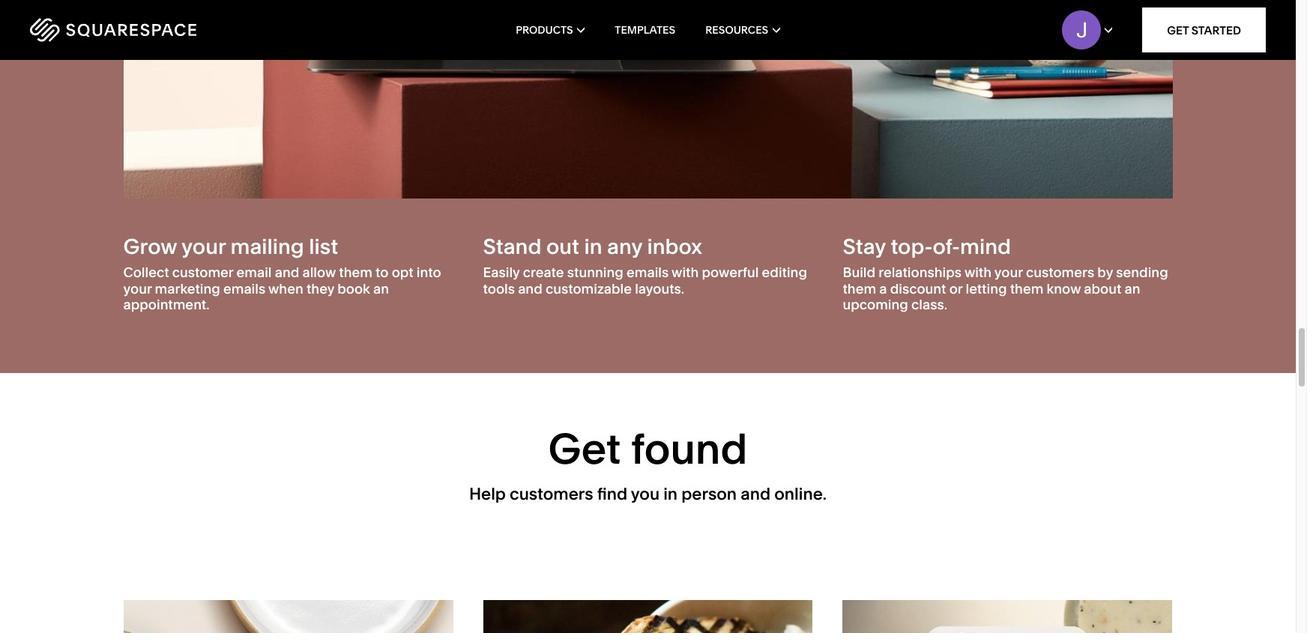 Task type: describe. For each thing, give the bounding box(es) containing it.
them inside grow your mailing list collect customer email and allow them to opt into your marketing emails when they book an appointment.
[[339, 264, 372, 281]]

resources
[[705, 23, 768, 37]]

subscription ui image
[[123, 601, 453, 633]]

inbox
[[647, 234, 702, 260]]

opt
[[392, 264, 413, 281]]

1 horizontal spatial them
[[843, 280, 876, 297]]

build
[[843, 264, 876, 281]]

list
[[309, 234, 338, 260]]

stand
[[483, 234, 541, 260]]

with inside stay top-of-mind build relationships with your customers by sending them a discount or letting them know about an upcoming class.
[[965, 264, 992, 281]]

by
[[1098, 264, 1113, 281]]

stay
[[843, 234, 886, 260]]

in inside stand out in any inbox easily create stunning emails with powerful editing tools and customizable layouts.
[[584, 234, 602, 260]]

resources button
[[705, 0, 780, 60]]

booking ui image
[[843, 601, 1173, 633]]

relationships
[[879, 264, 962, 281]]

into
[[417, 264, 441, 281]]

squarespace logo link
[[30, 18, 277, 42]]

mind
[[960, 234, 1011, 260]]

1 vertical spatial in
[[664, 484, 678, 504]]

help
[[469, 484, 506, 504]]

squarespace logo image
[[30, 18, 196, 42]]

with inside stand out in any inbox easily create stunning emails with powerful editing tools and customizable layouts.
[[672, 264, 699, 281]]

collect
[[123, 264, 169, 281]]

marketing
[[155, 280, 220, 297]]

book
[[338, 280, 370, 297]]

customer
[[172, 264, 233, 281]]

of-
[[933, 234, 960, 260]]

you
[[631, 484, 660, 504]]

customizable
[[546, 280, 632, 297]]

any
[[607, 234, 642, 260]]

stunning
[[567, 264, 624, 281]]

about
[[1084, 280, 1122, 297]]

discount
[[890, 280, 946, 297]]

your inside stay top-of-mind build relationships with your customers by sending them a discount or letting them know about an upcoming class.
[[995, 264, 1023, 281]]

and inside grow your mailing list collect customer email and allow them to opt into your marketing emails when they book an appointment.
[[275, 264, 299, 281]]

email
[[237, 264, 272, 281]]

stand out in any inbox easily create stunning emails with powerful editing tools and customizable layouts.
[[483, 234, 807, 297]]

a
[[880, 280, 887, 297]]



Task type: vqa. For each thing, say whether or not it's contained in the screenshot.


Task type: locate. For each thing, give the bounding box(es) containing it.
0 horizontal spatial your
[[123, 280, 152, 297]]

0 horizontal spatial with
[[672, 264, 699, 281]]

sending
[[1116, 264, 1168, 281]]

top-
[[891, 234, 933, 260]]

1 an from the left
[[373, 280, 389, 297]]

them left a
[[843, 280, 876, 297]]

tools
[[483, 280, 515, 297]]

or
[[949, 280, 963, 297]]

1 horizontal spatial emails
[[627, 264, 669, 281]]

and left "allow"
[[275, 264, 299, 281]]

person
[[682, 484, 737, 504]]

get up find at left bottom
[[548, 423, 621, 474]]

templates link
[[615, 0, 675, 60]]

with down mind
[[965, 264, 992, 281]]

get for get found
[[548, 423, 621, 474]]

in
[[584, 234, 602, 260], [664, 484, 678, 504]]

templates
[[615, 23, 675, 37]]

upcoming
[[843, 296, 908, 314]]

products
[[516, 23, 573, 37]]

and
[[275, 264, 299, 281], [518, 280, 543, 297], [741, 484, 771, 504]]

2 horizontal spatial them
[[1010, 280, 1044, 297]]

0 horizontal spatial an
[[373, 280, 389, 297]]

them left know
[[1010, 280, 1044, 297]]

an inside stay top-of-mind build relationships with your customers by sending them a discount or letting them know about an upcoming class.
[[1125, 280, 1141, 297]]

your down grow
[[123, 280, 152, 297]]

started
[[1192, 23, 1241, 37]]

out
[[546, 234, 579, 260]]

create
[[523, 264, 564, 281]]

appointment.
[[123, 296, 210, 314]]

get left started
[[1167, 23, 1189, 37]]

and inside stand out in any inbox easily create stunning emails with powerful editing tools and customizable layouts.
[[518, 280, 543, 297]]

an for list
[[373, 280, 389, 297]]

to
[[376, 264, 389, 281]]

they
[[307, 280, 334, 297]]

2 an from the left
[[1125, 280, 1141, 297]]

2 with from the left
[[965, 264, 992, 281]]

0 horizontal spatial get
[[548, 423, 621, 474]]

stay top-of-mind build relationships with your customers by sending them a discount or letting them know about an upcoming class.
[[843, 234, 1168, 314]]

get started
[[1167, 23, 1241, 37]]

with down inbox
[[672, 264, 699, 281]]

your up customer
[[181, 234, 226, 260]]

0 horizontal spatial them
[[339, 264, 372, 281]]

customers left by
[[1026, 264, 1095, 281]]

online.
[[774, 484, 827, 504]]

get for get started
[[1167, 23, 1189, 37]]

0 horizontal spatial emails
[[223, 280, 265, 297]]

1 horizontal spatial get
[[1167, 23, 1189, 37]]

allow
[[302, 264, 336, 281]]

1 vertical spatial get
[[548, 423, 621, 474]]

1 horizontal spatial and
[[518, 280, 543, 297]]

your
[[181, 234, 226, 260], [995, 264, 1023, 281], [123, 280, 152, 297]]

emails inside stand out in any inbox easily create stunning emails with powerful editing tools and customizable layouts.
[[627, 264, 669, 281]]

an right about
[[1125, 280, 1141, 297]]

an for mind
[[1125, 280, 1141, 297]]

customers left find at left bottom
[[510, 484, 593, 504]]

found
[[631, 423, 748, 474]]

them left to
[[339, 264, 372, 281]]

grow
[[123, 234, 177, 260]]

ipad on table displaying a website image
[[123, 0, 1173, 199]]

get
[[1167, 23, 1189, 37], [548, 423, 621, 474]]

emails
[[627, 264, 669, 281], [223, 280, 265, 297]]

layouts.
[[635, 280, 685, 297]]

customers inside stay top-of-mind build relationships with your customers by sending them a discount or letting them know about an upcoming class.
[[1026, 264, 1095, 281]]

0 vertical spatial customers
[[1026, 264, 1095, 281]]

1 horizontal spatial with
[[965, 264, 992, 281]]

1 with from the left
[[672, 264, 699, 281]]

grow your mailing list collect customer email and allow them to opt into your marketing emails when they book an appointment.
[[123, 234, 441, 314]]

0 vertical spatial in
[[584, 234, 602, 260]]

0 vertical spatial get
[[1167, 23, 1189, 37]]

get started link
[[1143, 7, 1266, 52]]

customers
[[1026, 264, 1095, 281], [510, 484, 593, 504]]

with
[[672, 264, 699, 281], [965, 264, 992, 281]]

2 horizontal spatial your
[[995, 264, 1023, 281]]

0 horizontal spatial in
[[584, 234, 602, 260]]

know
[[1047, 280, 1081, 297]]

1 horizontal spatial in
[[664, 484, 678, 504]]

get found
[[548, 423, 748, 474]]

2 horizontal spatial and
[[741, 484, 771, 504]]

letting
[[966, 280, 1007, 297]]

an inside grow your mailing list collect customer email and allow them to opt into your marketing emails when they book an appointment.
[[373, 280, 389, 297]]

them
[[339, 264, 372, 281], [843, 280, 876, 297], [1010, 280, 1044, 297]]

and right the tools
[[518, 280, 543, 297]]

mailing
[[231, 234, 304, 260]]

class.
[[912, 296, 947, 314]]

in right you
[[664, 484, 678, 504]]

editing
[[762, 264, 807, 281]]

0 horizontal spatial and
[[275, 264, 299, 281]]

your down mind
[[995, 264, 1023, 281]]

easily
[[483, 264, 520, 281]]

when
[[268, 280, 303, 297]]

in up stunning
[[584, 234, 602, 260]]

gift card design image
[[483, 601, 813, 633]]

an left opt
[[373, 280, 389, 297]]

products button
[[516, 0, 585, 60]]

emails down the any
[[627, 264, 669, 281]]

and left online.
[[741, 484, 771, 504]]

an
[[373, 280, 389, 297], [1125, 280, 1141, 297]]

powerful
[[702, 264, 759, 281]]

emails inside grow your mailing list collect customer email and allow them to opt into your marketing emails when they book an appointment.
[[223, 280, 265, 297]]

find
[[597, 484, 627, 504]]

1 vertical spatial customers
[[510, 484, 593, 504]]

1 horizontal spatial an
[[1125, 280, 1141, 297]]

1 horizontal spatial customers
[[1026, 264, 1095, 281]]

emails left when
[[223, 280, 265, 297]]

help customers find you in person and online.
[[469, 484, 827, 504]]

0 horizontal spatial customers
[[510, 484, 593, 504]]

1 horizontal spatial your
[[181, 234, 226, 260]]



